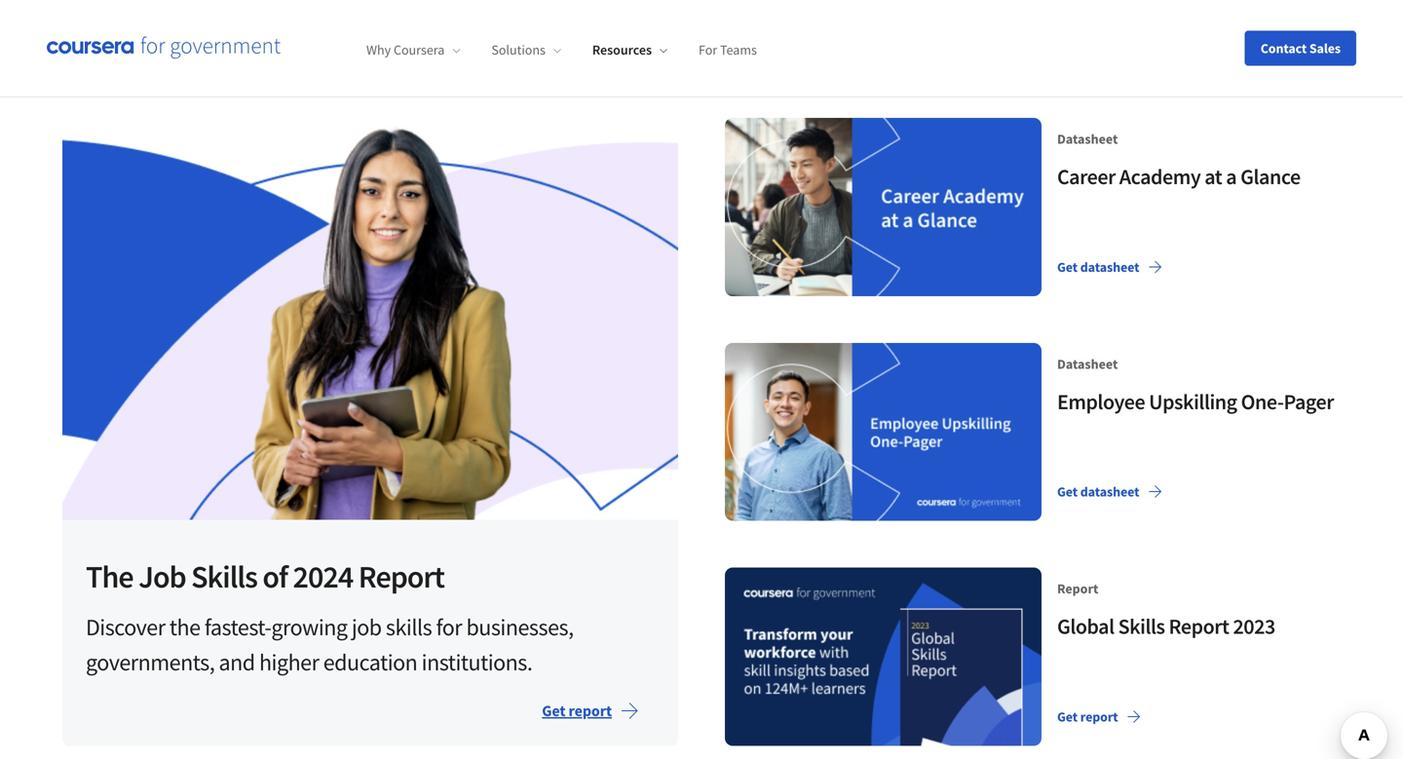 Task type: describe. For each thing, give the bounding box(es) containing it.
get datasheet for employee
[[1058, 483, 1140, 501]]

why coursera link
[[367, 41, 460, 59]]

academy
[[1120, 163, 1201, 190]]

0 horizontal spatial report
[[359, 557, 444, 596]]

education
[[323, 648, 418, 677]]

2023
[[1234, 613, 1276, 640]]

datasheet for employee
[[1081, 483, 1140, 501]]

resources for campus link
[[1120, 31, 1318, 55]]

get for employee upskilling one-pager
[[1058, 483, 1078, 501]]

businesses,
[[466, 613, 574, 642]]

the job skills of 2024 report
[[86, 557, 444, 596]]

books
[[233, 32, 280, 54]]

job
[[352, 613, 382, 642]]

discover
[[86, 613, 165, 642]]

higher
[[259, 648, 319, 677]]

one-
[[1242, 388, 1284, 415]]

all
[[74, 32, 94, 54]]

for teams link
[[699, 41, 757, 59]]

&
[[283, 32, 295, 54]]

tab list containing all resources
[[62, 19, 655, 66]]

for inside resources for campus link
[[1202, 32, 1225, 53]]

job
[[139, 557, 186, 596]]

and
[[219, 648, 255, 677]]

get report for the job skills of 2024 report
[[542, 701, 612, 721]]

resources link
[[593, 41, 668, 59]]

get report button for the job skills of 2024 report
[[527, 688, 655, 734]]

contact sales
[[1261, 39, 1341, 57]]

employee
[[1058, 388, 1146, 415]]

resources for campus
[[1120, 32, 1291, 53]]

teams
[[720, 41, 757, 59]]

case studies
[[405, 32, 501, 54]]

2024
[[293, 557, 353, 596]]

why coursera
[[367, 41, 445, 59]]

e-books & reports link
[[206, 19, 370, 66]]

sales
[[1310, 39, 1341, 57]]

resources
[[97, 32, 171, 54]]

campus
[[1229, 32, 1291, 53]]

get report for report
[[1058, 708, 1119, 726]]

e-books & reports
[[218, 32, 358, 54]]

0 vertical spatial skills
[[191, 557, 257, 596]]

solutions link
[[492, 41, 561, 59]]

of
[[263, 557, 288, 596]]

contact sales button
[[1246, 31, 1357, 66]]

glance
[[1241, 163, 1301, 190]]

reports
[[298, 32, 358, 54]]

resources for resources for campus
[[1120, 32, 1198, 53]]

fastest-
[[205, 613, 271, 642]]

1 horizontal spatial report
[[1058, 580, 1099, 598]]

a
[[1227, 163, 1237, 190]]

id58504 jobskillsreport resourcetile 312x176 2x-1 image
[[62, 118, 678, 520]]



Task type: locate. For each thing, give the bounding box(es) containing it.
get down global
[[1058, 708, 1078, 726]]

pager
[[1284, 388, 1335, 415]]

webinars
[[548, 32, 619, 54]]

get datasheet button down career
[[1050, 249, 1171, 284]]

get datasheet down employee
[[1058, 483, 1140, 501]]

get down businesses,
[[542, 701, 566, 721]]

e-
[[218, 32, 233, 54]]

get datasheet
[[1058, 258, 1140, 276], [1058, 483, 1140, 501]]

career
[[1058, 163, 1116, 190]]

report for report
[[1081, 708, 1119, 726]]

0 vertical spatial for
[[1202, 32, 1225, 53]]

get datasheet button for career
[[1050, 249, 1171, 284]]

tab list
[[62, 19, 655, 66]]

get report
[[542, 701, 612, 721], [1058, 708, 1119, 726]]

get report button for report
[[1050, 699, 1150, 734]]

1 vertical spatial for
[[436, 613, 462, 642]]

1 vertical spatial get datasheet button
[[1050, 474, 1171, 509]]

get for career academy at a glance
[[1058, 258, 1078, 276]]

2 datasheet from the top
[[1081, 483, 1140, 501]]

for left campus
[[1202, 32, 1225, 53]]

get down career
[[1058, 258, 1078, 276]]

resources
[[1120, 32, 1198, 53], [593, 41, 652, 59]]

report for the job skills of 2024 report
[[569, 701, 612, 721]]

datasheet for career
[[1058, 130, 1118, 148]]

0 horizontal spatial get report button
[[527, 688, 655, 734]]

datasheet
[[1081, 258, 1140, 276], [1081, 483, 1140, 501]]

1 horizontal spatial get report
[[1058, 708, 1119, 726]]

1 horizontal spatial resources
[[1120, 32, 1198, 53]]

datasheet up employee
[[1058, 355, 1118, 373]]

contact
[[1261, 39, 1307, 57]]

case
[[405, 32, 441, 54]]

governments,
[[86, 648, 215, 677]]

1 horizontal spatial report
[[1081, 708, 1119, 726]]

1 get datasheet button from the top
[[1050, 249, 1171, 284]]

get
[[1058, 258, 1078, 276], [1058, 483, 1078, 501], [542, 701, 566, 721], [1058, 708, 1078, 726]]

get datasheet for career
[[1058, 258, 1140, 276]]

1 datasheet from the top
[[1081, 258, 1140, 276]]

report left 2023
[[1169, 613, 1230, 640]]

the
[[170, 613, 200, 642]]

2 horizontal spatial report
[[1169, 613, 1230, 640]]

skills
[[191, 557, 257, 596], [1119, 613, 1165, 640]]

2 get datasheet from the top
[[1058, 483, 1140, 501]]

employee upskilling one-pager
[[1058, 388, 1335, 415]]

global skills report 2023
[[1058, 613, 1276, 640]]

datasheet down career
[[1081, 258, 1140, 276]]

for inside discover the fastest-growing job skills for businesses, governments, and higher education institutions.
[[436, 613, 462, 642]]

upskilling
[[1149, 388, 1238, 415]]

1 vertical spatial datasheet
[[1058, 355, 1118, 373]]

datasheet for career
[[1081, 258, 1140, 276]]

get down employee
[[1058, 483, 1078, 501]]

institutions.
[[422, 648, 533, 677]]

get datasheet button down employee
[[1050, 474, 1171, 509]]

get for discover the fastest-growing job skills for businesses, governments, and higher education institutions.
[[542, 701, 566, 721]]

0 horizontal spatial skills
[[191, 557, 257, 596]]

datasheet
[[1058, 130, 1118, 148], [1058, 355, 1118, 373]]

report up skills
[[359, 557, 444, 596]]

1 vertical spatial get datasheet
[[1058, 483, 1140, 501]]

1 datasheet from the top
[[1058, 130, 1118, 148]]

studies
[[444, 32, 501, 54]]

2 get datasheet button from the top
[[1050, 474, 1171, 509]]

resources for resources link
[[593, 41, 652, 59]]

0 vertical spatial get datasheet
[[1058, 258, 1140, 276]]

global
[[1058, 613, 1115, 640]]

1 horizontal spatial get report button
[[1050, 699, 1150, 734]]

get datasheet button
[[1050, 249, 1171, 284], [1050, 474, 1171, 509]]

at
[[1205, 163, 1223, 190]]

1 vertical spatial skills
[[1119, 613, 1165, 640]]

0 vertical spatial get datasheet button
[[1050, 249, 1171, 284]]

0 horizontal spatial get report
[[542, 701, 612, 721]]

for teams
[[699, 41, 757, 59]]

get for global skills report 2023
[[1058, 708, 1078, 726]]

coursera for government image
[[47, 37, 281, 60]]

for right skills
[[436, 613, 462, 642]]

skills left of
[[191, 557, 257, 596]]

all resources
[[74, 32, 171, 54]]

the
[[86, 557, 133, 596]]

why
[[367, 41, 391, 59]]

0 horizontal spatial for
[[436, 613, 462, 642]]

skills right global
[[1119, 613, 1165, 640]]

0 vertical spatial datasheet
[[1081, 258, 1140, 276]]

0 horizontal spatial report
[[569, 701, 612, 721]]

solutions
[[492, 41, 546, 59]]

1 horizontal spatial skills
[[1119, 613, 1165, 640]]

0 horizontal spatial resources
[[593, 41, 652, 59]]

all resources link
[[62, 19, 183, 66]]

discover the fastest-growing job skills for businesses, governments, and higher education institutions.
[[86, 613, 574, 677]]

career academy at a glance
[[1058, 163, 1301, 190]]

growing
[[271, 613, 348, 642]]

1 vertical spatial datasheet
[[1081, 483, 1140, 501]]

datasheet up career
[[1058, 130, 1118, 148]]

datasheet down employee
[[1081, 483, 1140, 501]]

datasheet for employee
[[1058, 355, 1118, 373]]

report
[[359, 557, 444, 596], [1058, 580, 1099, 598], [1169, 613, 1230, 640]]

0 vertical spatial datasheet
[[1058, 130, 1118, 148]]

for
[[1202, 32, 1225, 53], [436, 613, 462, 642]]

webinars link
[[536, 19, 631, 66]]

case studies link
[[393, 19, 513, 66]]

for
[[699, 41, 718, 59]]

coursera
[[394, 41, 445, 59]]

1 get datasheet from the top
[[1058, 258, 1140, 276]]

1 horizontal spatial for
[[1202, 32, 1225, 53]]

report
[[569, 701, 612, 721], [1081, 708, 1119, 726]]

report up global
[[1058, 580, 1099, 598]]

2 datasheet from the top
[[1058, 355, 1118, 373]]

get datasheet button for employee
[[1050, 474, 1171, 509]]

get datasheet down career
[[1058, 258, 1140, 276]]

get report button
[[527, 688, 655, 734], [1050, 699, 1150, 734]]

skills
[[386, 613, 432, 642]]



Task type: vqa. For each thing, say whether or not it's contained in the screenshot.
leftmost GET REPORT
yes



